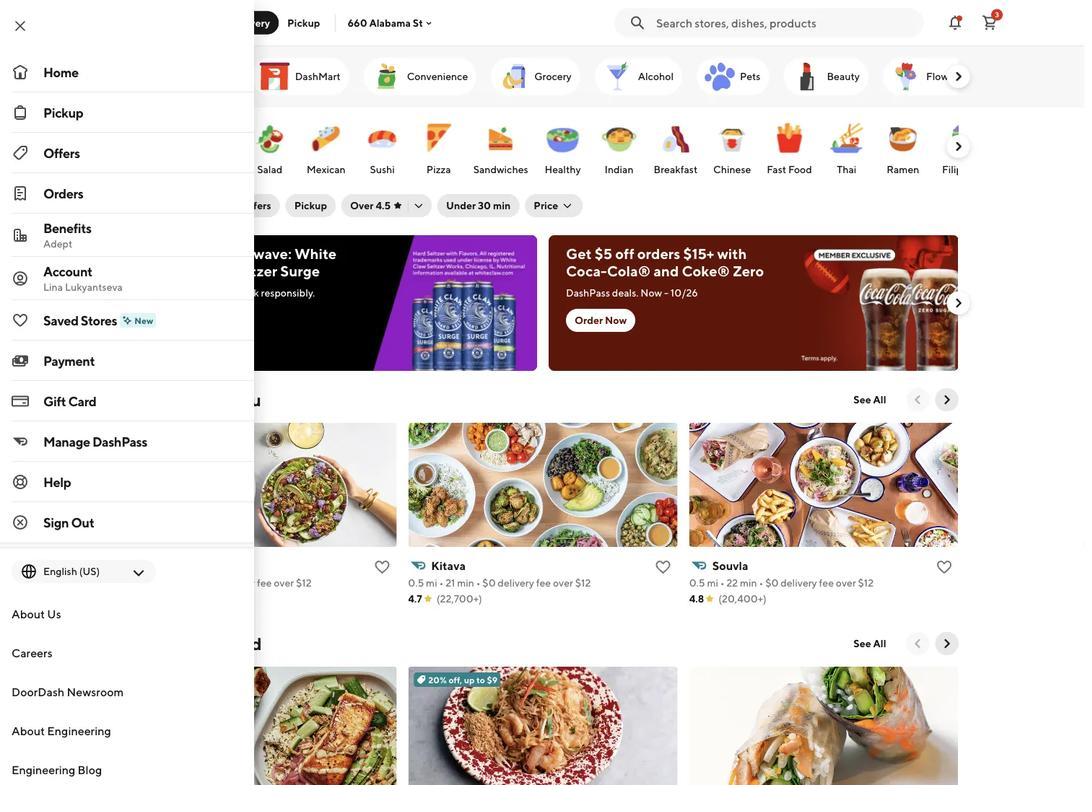 Task type: locate. For each thing, give the bounding box(es) containing it.
2 horizontal spatial mi
[[707, 577, 718, 589]]

0 vertical spatial dashpass
[[566, 287, 610, 299]]

1 vertical spatial offers
[[241, 200, 271, 212]]

recently viewed
[[127, 634, 262, 654]]

1 vertical spatial all
[[874, 638, 887, 650]]

fee for kitava
[[536, 577, 551, 589]]

click to add this store to your saved list image for kitava
[[654, 559, 672, 576]]

about down the doordash
[[12, 725, 45, 738]]

0 vertical spatial about
[[12, 608, 45, 621]]

next button of carousel image right previous button of carousel image
[[940, 637, 954, 651]]

$​0 down salads
[[203, 577, 216, 589]]

• left 21
[[439, 577, 443, 589]]

6 • from the left
[[759, 577, 763, 589]]

wave:
[[253, 246, 291, 263]]

about left us
[[12, 608, 45, 621]]

1 horizontal spatial over
[[553, 577, 573, 589]]

min inside button
[[493, 200, 511, 212]]

fastest
[[127, 390, 185, 410]]

fastest near you link
[[127, 389, 261, 412]]

indian
[[605, 164, 633, 175]]

delivery down salads
[[218, 577, 255, 589]]

previous button of carousel image
[[911, 393, 926, 407]]

mi left 23
[[145, 577, 156, 589]]

under
[[446, 200, 476, 212]]

660
[[348, 17, 367, 29]]

2 click to add this store to your saved list image from the left
[[654, 559, 672, 576]]

click to add this store to your saved list image
[[373, 559, 391, 576], [654, 559, 672, 576]]

see left previous button of carousel icon
[[854, 394, 872, 406]]

1 over from the left
[[274, 577, 294, 589]]

min right 22
[[740, 577, 757, 589]]

mi
[[145, 577, 156, 589], [426, 577, 437, 589], [707, 577, 718, 589]]

0 horizontal spatial mi
[[145, 577, 156, 589]]

near
[[188, 390, 227, 410]]

0.5 mi • 23 min • $​0 delivery fee over $12
[[127, 577, 311, 589]]

next button of carousel image
[[952, 69, 966, 84], [952, 139, 966, 154], [940, 637, 954, 651]]

offers inside button
[[241, 200, 271, 212]]

$15+
[[683, 246, 714, 263]]

newsroom
[[67, 686, 124, 699]]

happy hour image
[[135, 59, 170, 94]]

delivery right 21
[[498, 577, 534, 589]]

3 fee from the left
[[819, 577, 834, 589]]

mexican
[[306, 164, 345, 175]]

pickup button down mexican
[[286, 194, 336, 217]]

min right 30
[[493, 200, 511, 212]]

1 see all from the top
[[854, 394, 887, 406]]

1 vertical spatial now
[[605, 315, 627, 326]]

3 over from the left
[[836, 577, 856, 589]]

min for souvla
[[740, 577, 757, 589]]

0 vertical spatial see all link
[[845, 389, 895, 412]]

1 0.5 from the left
[[127, 577, 143, 589]]

1 about from the top
[[12, 608, 45, 621]]

1 horizontal spatial 0.5
[[408, 577, 424, 589]]

1 vertical spatial see all
[[854, 638, 887, 650]]

order for get $5 off orders $15+ with coca-cola® and coke® zero
[[575, 315, 603, 326]]

recently
[[127, 634, 198, 654]]

2 $12 from the left
[[575, 577, 591, 589]]

see all left previous button of carousel image
[[854, 638, 887, 650]]

mi left 22
[[707, 577, 718, 589]]

2 vertical spatial pickup
[[294, 200, 327, 212]]

delivery for souvla
[[781, 577, 817, 589]]

0 horizontal spatial now
[[605, 315, 627, 326]]

2 see all link from the top
[[845, 633, 895, 656]]

1 click to add this store to your saved list image from the left
[[373, 559, 391, 576]]

$12 for kitava
[[575, 577, 591, 589]]

0 horizontal spatial delivery
[[218, 577, 255, 589]]

2 horizontal spatial 0.5
[[689, 577, 705, 589]]

next button of carousel image up filipino at top right
[[952, 139, 966, 154]]

see all link left previous button of carousel image
[[845, 633, 895, 656]]

1 mi from the left
[[145, 577, 156, 589]]

$12
[[296, 577, 311, 589], [575, 577, 591, 589], [858, 577, 874, 589]]

2 about from the top
[[12, 725, 45, 738]]

see for fastest near you
[[854, 394, 872, 406]]

0 horizontal spatial fee
[[257, 577, 271, 589]]

offers inside "link"
[[43, 145, 80, 161]]

offers up orders
[[43, 145, 80, 161]]

coca-
[[566, 263, 607, 280]]

2 horizontal spatial over
[[836, 577, 856, 589]]

(20,400+)
[[718, 593, 766, 605]]

• up the (20,400+)
[[759, 577, 763, 589]]

orders link
[[0, 173, 254, 214]]

0.5 for kitava
[[408, 577, 424, 589]]

offers down salad
[[241, 200, 271, 212]]

click to add this store to your saved list image left 'souvla'
[[654, 559, 672, 576]]

0.5 up 4.8
[[689, 577, 705, 589]]

0 horizontal spatial order
[[153, 315, 181, 326]]

1 vertical spatial pickup
[[43, 105, 83, 120]]

about engineering link
[[0, 712, 254, 751]]

click to add this store to your saved list image left kitava
[[373, 559, 391, 576]]

fastest near you
[[127, 390, 261, 410]]

1 $12 from the left
[[296, 577, 311, 589]]

benefits
[[43, 220, 91, 236]]

0.5 up about us link
[[127, 577, 143, 589]]

1 • from the left
[[158, 577, 162, 589]]

0 horizontal spatial offers
[[43, 145, 80, 161]]

3
[[995, 10, 999, 19]]

about engineering
[[12, 725, 111, 738]]

0 vertical spatial offers
[[43, 145, 80, 161]]

acclaimed
[[186, 164, 235, 175]]

benefits adept
[[43, 220, 91, 250]]

$​0 for souvla
[[765, 577, 778, 589]]

payment link
[[0, 341, 254, 381]]

20%
[[428, 675, 447, 685]]

1 horizontal spatial delivery
[[498, 577, 534, 589]]

2 delivery from the left
[[498, 577, 534, 589]]

0 vertical spatial engineering
[[47, 725, 111, 738]]

zero
[[733, 263, 764, 280]]

20% off, up to $9
[[428, 675, 497, 685]]

all left previous button of carousel icon
[[874, 394, 887, 406]]

must
[[144, 287, 168, 299]]

0 vertical spatial now
[[640, 287, 662, 299]]

now inside button
[[605, 315, 627, 326]]

all left previous button of carousel image
[[874, 638, 887, 650]]

2 $​0 from the left
[[482, 577, 495, 589]]

claw®
[[144, 263, 190, 280]]

delivery
[[218, 577, 255, 589], [498, 577, 534, 589], [781, 577, 817, 589]]

see all left previous button of carousel icon
[[854, 394, 887, 406]]

over
[[350, 200, 374, 212]]

2 see all from the top
[[854, 638, 887, 650]]

dashpass down gift card link
[[92, 434, 147, 450]]

3 $12 from the left
[[858, 577, 874, 589]]

1 vertical spatial next button of carousel image
[[940, 393, 954, 407]]

now left -
[[640, 287, 662, 299]]

1 vertical spatial next button of carousel image
[[952, 139, 966, 154]]

1 vertical spatial see
[[854, 638, 872, 650]]

food
[[788, 164, 812, 175]]

dashpass inside the get $5 off orders $15+ with coca-cola® and coke® zero dashpass deals. now - 10/26
[[566, 287, 610, 299]]

order now
[[575, 315, 627, 326]]

saved stores
[[43, 313, 117, 328]]

$​0
[[203, 577, 216, 589], [482, 577, 495, 589], [765, 577, 778, 589]]

0 vertical spatial all
[[874, 394, 887, 406]]

min right 23
[[178, 577, 195, 589]]

1 horizontal spatial $12
[[575, 577, 591, 589]]

0 vertical spatial see all
[[854, 394, 887, 406]]

2 horizontal spatial $12
[[858, 577, 874, 589]]

delivery for kitava
[[498, 577, 534, 589]]

salad
[[257, 164, 282, 175]]

1 horizontal spatial order
[[575, 315, 603, 326]]

gift card
[[43, 394, 96, 409]]

now down deals.
[[605, 315, 627, 326]]

see left previous button of carousel image
[[854, 638, 872, 650]]

acclaimed link
[[183, 113, 238, 180]]

min for kitava
[[457, 577, 474, 589]]

1 $​0 from the left
[[203, 577, 216, 589]]

2 0.5 from the left
[[408, 577, 424, 589]]

3 $​0 from the left
[[765, 577, 778, 589]]

halloween's
[[144, 246, 226, 263]]

over
[[274, 577, 294, 589], [553, 577, 573, 589], [836, 577, 856, 589]]

$​0 up the (20,400+)
[[765, 577, 778, 589]]

beauty image
[[789, 59, 824, 94]]

1 all from the top
[[874, 394, 887, 406]]

grocery link
[[491, 58, 580, 95]]

flowers image
[[889, 59, 923, 94]]

fee
[[257, 577, 271, 589], [536, 577, 551, 589], [819, 577, 834, 589]]

engineering down about engineering
[[12, 764, 75, 777]]

engineering up blog
[[47, 725, 111, 738]]

3 0.5 from the left
[[689, 577, 705, 589]]

2 order from the left
[[575, 315, 603, 326]]

you
[[231, 390, 261, 410]]

2 horizontal spatial fee
[[819, 577, 834, 589]]

see all link left previous button of carousel icon
[[845, 389, 895, 412]]

1 horizontal spatial $​0
[[482, 577, 495, 589]]

0 vertical spatial pickup button
[[279, 11, 329, 34]]

pickup down the home
[[43, 105, 83, 120]]

1 vertical spatial see all link
[[845, 633, 895, 656]]

see
[[854, 394, 872, 406], [854, 638, 872, 650]]

stores
[[81, 313, 117, 328]]

salads
[[182, 559, 228, 573]]

1 horizontal spatial now
[[640, 287, 662, 299]]

pickup
[[287, 17, 320, 29], [43, 105, 83, 120], [294, 200, 327, 212]]

1 vertical spatial engineering
[[12, 764, 75, 777]]

1 horizontal spatial offers
[[241, 200, 271, 212]]

engineering
[[47, 725, 111, 738], [12, 764, 75, 777]]

sushi
[[370, 164, 395, 175]]

pickup link
[[0, 92, 254, 133]]

sandwiches
[[473, 164, 528, 175]]

white
[[294, 246, 336, 263]]

0 vertical spatial next button of carousel image
[[952, 69, 966, 84]]

0 vertical spatial see
[[854, 394, 872, 406]]

0 horizontal spatial 0.5
[[127, 577, 143, 589]]

0 horizontal spatial dashpass
[[92, 434, 147, 450]]

delivery right 22
[[781, 577, 817, 589]]

pickup button right delivery on the top of page
[[279, 11, 329, 34]]

1 see from the top
[[854, 394, 872, 406]]

1 horizontal spatial dashpass
[[566, 287, 610, 299]]

$9
[[487, 675, 497, 685]]

pickup down mexican
[[294, 200, 327, 212]]

0 items, open order cart image
[[981, 14, 999, 31]]

1 delivery from the left
[[218, 577, 255, 589]]

dashpass
[[566, 287, 610, 299], [92, 434, 147, 450]]

2 fee from the left
[[536, 577, 551, 589]]

2 horizontal spatial delivery
[[781, 577, 817, 589]]

with
[[717, 246, 747, 263]]

• up '(22,700+)'
[[476, 577, 480, 589]]

help link
[[0, 462, 254, 503]]

0 horizontal spatial over
[[274, 577, 294, 589]]

offers link
[[0, 133, 254, 173]]

1 vertical spatial dashpass
[[92, 434, 147, 450]]

3 mi from the left
[[707, 577, 718, 589]]

1 see all link from the top
[[845, 389, 895, 412]]

min right 21
[[457, 577, 474, 589]]

now
[[640, 287, 662, 299], [605, 315, 627, 326]]

see all for recently viewed
[[854, 638, 887, 650]]

healthy
[[545, 164, 581, 175]]

1 horizontal spatial fee
[[536, 577, 551, 589]]

see all for fastest near you
[[854, 394, 887, 406]]

• left 23
[[158, 577, 162, 589]]

$​0 right 21
[[482, 577, 495, 589]]

0 vertical spatial next button of carousel image
[[952, 296, 966, 311]]

0 horizontal spatial $​0
[[203, 577, 216, 589]]

fee for mixt salads
[[257, 577, 271, 589]]

$​0 for mixt salads
[[203, 577, 216, 589]]

dashpass down the coca-
[[566, 287, 610, 299]]

next button of carousel image right flowers icon
[[952, 69, 966, 84]]

• down salads
[[197, 577, 201, 589]]

3 delivery from the left
[[781, 577, 817, 589]]

responsibly.
[[261, 287, 315, 299]]

2 see from the top
[[854, 638, 872, 650]]

please
[[203, 287, 233, 299]]

mi left 21
[[426, 577, 437, 589]]

us
[[47, 608, 61, 621]]

order down the coca-
[[575, 315, 603, 326]]

$12 for mixt salads
[[296, 577, 311, 589]]

mixt salads
[[150, 559, 228, 573]]

2 horizontal spatial $​0
[[765, 577, 778, 589]]

hard
[[193, 263, 227, 280]]

2 over from the left
[[553, 577, 573, 589]]

alcohol link
[[595, 58, 682, 95]]

5 • from the left
[[720, 577, 724, 589]]

2 all from the top
[[874, 638, 887, 650]]

1 horizontal spatial mi
[[426, 577, 437, 589]]

1 vertical spatial about
[[12, 725, 45, 738]]

• left 22
[[720, 577, 724, 589]]

order left now
[[153, 315, 181, 326]]

st
[[413, 17, 423, 29]]

0 horizontal spatial $12
[[296, 577, 311, 589]]

1 horizontal spatial click to add this store to your saved list image
[[654, 559, 672, 576]]

grocery image
[[497, 59, 531, 94]]

out
[[71, 515, 94, 530]]

next button of carousel image
[[952, 296, 966, 311], [940, 393, 954, 407]]

convenience link
[[363, 58, 476, 95]]

halloween's big wave: white claw® hard seltzer surge must be 21+. please drink responsibly.
[[144, 246, 336, 299]]

pickup right delivery on the top of page
[[287, 17, 320, 29]]

get $5 off orders $15+ with coca-cola® and coke® zero dashpass deals. now - 10/26
[[566, 246, 764, 299]]

click to add this store to your saved list image
[[936, 559, 953, 576]]

0 horizontal spatial click to add this store to your saved list image
[[373, 559, 391, 576]]

viewed
[[201, 634, 262, 654]]

0.5 for souvla
[[689, 577, 705, 589]]

0.5 up 4.7 at the bottom
[[408, 577, 424, 589]]

1 fee from the left
[[257, 577, 271, 589]]

1 order from the left
[[153, 315, 181, 326]]

2 mi from the left
[[426, 577, 437, 589]]



Task type: vqa. For each thing, say whether or not it's contained in the screenshot.
the a
no



Task type: describe. For each thing, give the bounding box(es) containing it.
close image
[[12, 17, 29, 35]]

get
[[566, 246, 592, 263]]

30
[[478, 200, 491, 212]]

1 vertical spatial pickup button
[[286, 194, 336, 217]]

mi for souvla
[[707, 577, 718, 589]]

delivery for mixt salads
[[218, 577, 255, 589]]

lina
[[43, 281, 63, 293]]

2 vertical spatial next button of carousel image
[[940, 637, 954, 651]]

over for kitava
[[553, 577, 573, 589]]

kitava
[[431, 559, 465, 573]]

recently viewed link
[[127, 633, 262, 656]]

convenience
[[407, 70, 468, 82]]

0.5 mi • 22 min • $​0 delivery fee over $12
[[689, 577, 874, 589]]

breakfast
[[654, 164, 697, 175]]

order for halloween's big wave: white claw® hard seltzer surge
[[153, 315, 181, 326]]

over for mixt salads
[[274, 577, 294, 589]]

click to add this store to your saved list image for mixt salads
[[373, 559, 391, 576]]

sign out
[[43, 515, 94, 530]]

0.5 for mixt salads
[[127, 577, 143, 589]]

660 alabama st
[[348, 17, 423, 29]]

offers button
[[215, 194, 280, 217]]

about us link
[[0, 595, 254, 634]]

3 button
[[976, 8, 1005, 37]]

pets
[[740, 70, 760, 82]]

doordash
[[12, 686, 64, 699]]

cola®
[[607, 263, 651, 280]]

beauty
[[827, 70, 860, 82]]

10/26
[[670, 287, 698, 299]]

mi for mixt salads
[[145, 577, 156, 589]]

sign
[[43, 515, 69, 530]]

mixt
[[150, 559, 179, 573]]

alcohol image
[[600, 59, 635, 94]]

blog
[[78, 764, 102, 777]]

pets link
[[697, 58, 769, 95]]

660 alabama st button
[[348, 17, 435, 29]]

doordash newsroom
[[12, 686, 124, 699]]

about us
[[12, 608, 61, 621]]

about for about us
[[12, 608, 45, 621]]

gift
[[43, 394, 66, 409]]

account lina lukyantseva
[[43, 264, 123, 293]]

$​0 for kitava
[[482, 577, 495, 589]]

chinese
[[713, 164, 751, 175]]

over for souvla
[[836, 577, 856, 589]]

flowers
[[926, 70, 962, 82]]

21+.
[[184, 287, 201, 299]]

lukyantseva
[[65, 281, 123, 293]]

previous button of carousel image
[[911, 637, 926, 651]]

ramen
[[887, 164, 919, 175]]

gift card link
[[0, 381, 254, 422]]

convenience image
[[369, 59, 404, 94]]

all for fastest near you
[[874, 394, 887, 406]]

4.7
[[408, 593, 422, 605]]

trending
[[131, 164, 172, 175]]

careers link
[[0, 634, 254, 673]]

4 • from the left
[[476, 577, 480, 589]]

under 30 min
[[446, 200, 511, 212]]

fee for souvla
[[819, 577, 834, 589]]

surge
[[280, 263, 320, 280]]

card
[[68, 394, 96, 409]]

dashpass inside "link"
[[92, 434, 147, 450]]

price button
[[525, 194, 583, 217]]

see all link for recently viewed
[[845, 633, 895, 656]]

see for recently viewed
[[854, 638, 872, 650]]

thai
[[837, 164, 856, 175]]

2 • from the left
[[197, 577, 201, 589]]

delivery button
[[222, 11, 279, 34]]

off
[[615, 246, 634, 263]]

0 vertical spatial pickup
[[287, 17, 320, 29]]

fast
[[767, 164, 786, 175]]

min for mixt salads
[[178, 577, 195, 589]]

over 4.5 button
[[342, 194, 432, 217]]

3 • from the left
[[439, 577, 443, 589]]

orders
[[43, 186, 83, 201]]

all for recently viewed
[[874, 638, 887, 650]]

engineering blog
[[12, 764, 102, 777]]

account
[[43, 264, 92, 279]]

0.5 mi • 21 min • $​0 delivery fee over $12
[[408, 577, 591, 589]]

delivery
[[231, 17, 270, 29]]

4.8
[[689, 593, 704, 605]]

dashmart image
[[257, 59, 292, 94]]

fast food
[[767, 164, 812, 175]]

$5
[[595, 246, 612, 263]]

pets image
[[702, 59, 737, 94]]

notification bell image
[[947, 14, 964, 31]]

see all link for fastest near you
[[845, 389, 895, 412]]

souvla
[[712, 559, 748, 573]]

now inside the get $5 off orders $15+ with coca-cola® and coke® zero dashpass deals. now - 10/26
[[640, 287, 662, 299]]

up
[[464, 675, 475, 685]]

be
[[170, 287, 181, 299]]

seltzer
[[230, 263, 277, 280]]

$12 for souvla
[[858, 577, 874, 589]]

alcohol
[[638, 70, 673, 82]]

filipino
[[942, 164, 976, 175]]

4.5
[[376, 200, 391, 212]]

-
[[664, 287, 668, 299]]

dashmart link
[[251, 58, 349, 95]]

trending link
[[127, 113, 176, 180]]

order now
[[153, 315, 203, 326]]

doordash newsroom link
[[0, 673, 254, 712]]

flowers link
[[883, 58, 971, 95]]

engineering blog link
[[0, 751, 254, 786]]

coke®
[[682, 263, 730, 280]]

saved
[[43, 313, 78, 328]]

mi for kitava
[[426, 577, 437, 589]]

home link
[[0, 52, 254, 92]]

about for about engineering
[[12, 725, 45, 738]]

manage
[[43, 434, 90, 450]]

now
[[183, 315, 203, 326]]

pizza
[[426, 164, 451, 175]]



